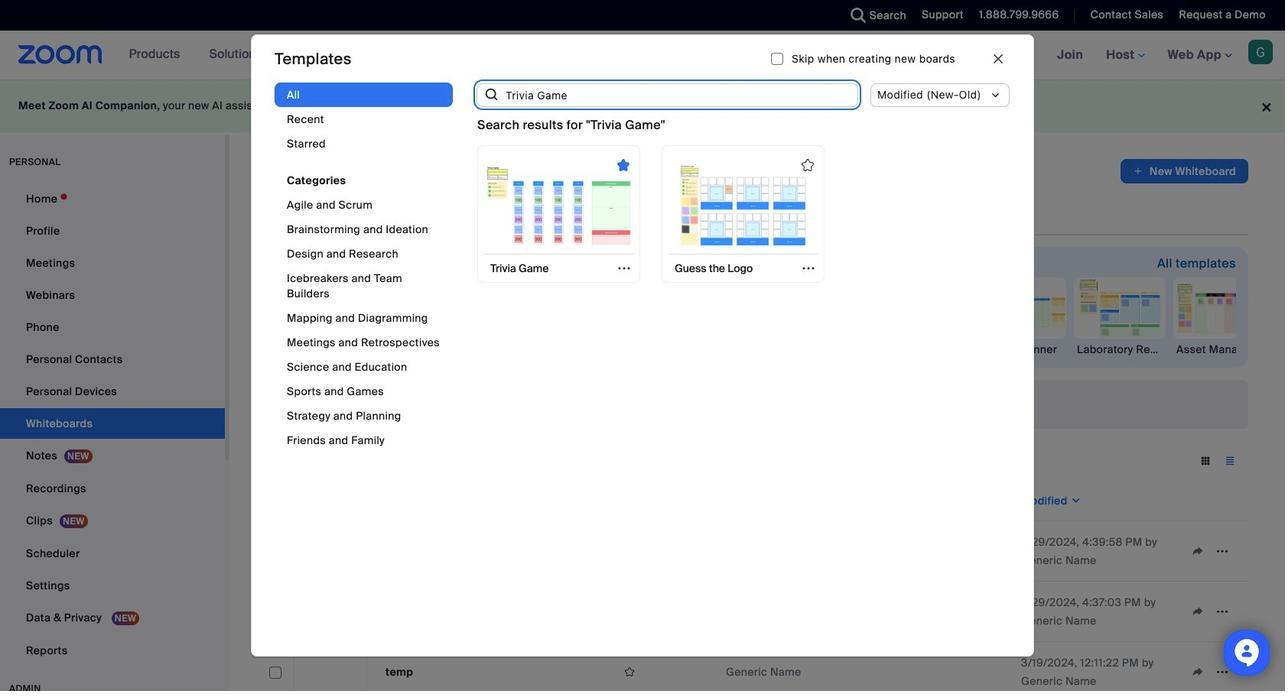 Task type: vqa. For each thing, say whether or not it's contained in the screenshot.
LABORATORY REPORT element
yes



Task type: locate. For each thing, give the bounding box(es) containing it.
thumbnail of temp image
[[295, 653, 367, 692]]

cell
[[380, 522, 611, 582], [611, 522, 720, 582], [720, 522, 868, 582], [868, 522, 1015, 582], [294, 531, 367, 572], [269, 546, 282, 559], [380, 582, 611, 643], [611, 582, 720, 643], [720, 582, 868, 643], [868, 582, 1015, 643], [294, 591, 367, 633], [269, 607, 282, 619], [868, 643, 1015, 692]]

thumbnail for guess the logo image
[[671, 163, 816, 248]]

tabs of all whiteboard page tab list
[[266, 196, 935, 236]]

Search text field
[[272, 449, 402, 474]]

banner
[[0, 31, 1285, 80]]

laboratory report element
[[1074, 342, 1166, 357]]

learning experience canvas image
[[478, 279, 568, 338]]

digital marketing canvas image
[[578, 279, 668, 338]]

footer
[[0, 80, 1285, 132]]

grid mode, not selected image
[[1194, 454, 1218, 468]]

project element
[[868, 481, 1015, 522]]

status
[[477, 117, 665, 135]]

fun fact element
[[378, 342, 470, 357]]

categories element
[[275, 83, 453, 468]]

card for template trivia game element
[[477, 146, 640, 283]]

application
[[1121, 159, 1249, 184], [266, 481, 1249, 692], [617, 661, 714, 684]]

add to starred image
[[802, 159, 814, 172]]

close image
[[994, 54, 1003, 64]]



Task type: describe. For each thing, give the bounding box(es) containing it.
remove from starred image
[[617, 159, 630, 172]]

Search Templates in All text field
[[500, 83, 859, 107]]

personal menu menu
[[0, 184, 225, 668]]

name element
[[380, 481, 611, 522]]

owner element
[[720, 481, 868, 522]]

card for template guess the logo element
[[662, 146, 825, 283]]

me-we-us retrospective element
[[279, 342, 370, 357]]

thumbnail for trivia game image
[[486, 163, 632, 248]]

meetings navigation
[[965, 31, 1285, 80]]

product information navigation
[[118, 31, 483, 80]]

uml class diagram image
[[677, 279, 767, 338]]

weekly planner element
[[975, 342, 1067, 357]]

temp element
[[386, 666, 413, 679]]

weekly schedule image
[[777, 279, 867, 338]]

asset management element
[[1174, 342, 1266, 357]]

list mode, selected image
[[1218, 454, 1243, 468]]

starred element
[[611, 481, 720, 522]]



